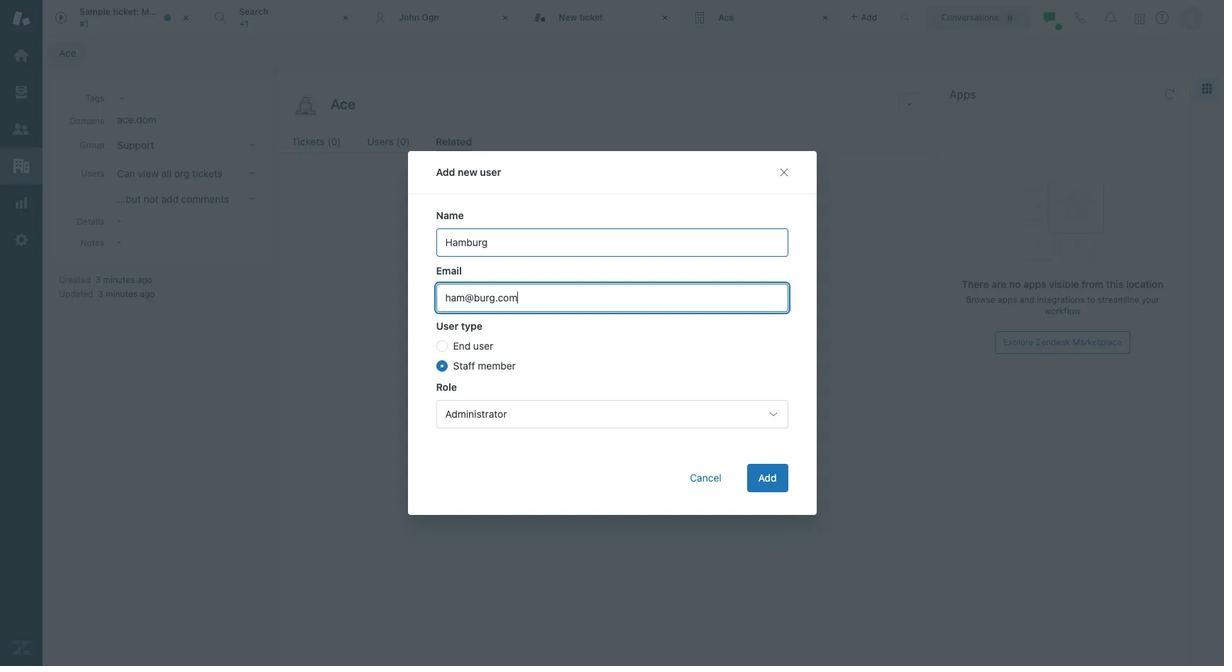 Task type: describe. For each thing, give the bounding box(es) containing it.
main element
[[0, 0, 43, 666]]

0 vertical spatial apps
[[1024, 278, 1047, 290]]

no
[[1009, 278, 1021, 290]]

you
[[467, 345, 482, 356]]

comments
[[181, 193, 229, 205]]

user
[[436, 320, 459, 332]]

support
[[117, 139, 154, 151]]

member
[[478, 360, 516, 372]]

1 horizontal spatial the
[[618, 345, 632, 356]]

pop
[[719, 345, 735, 356]]

zendesk support image
[[12, 9, 31, 28]]

new inside dialog
[[458, 166, 477, 178]]

created
[[59, 275, 91, 285]]

meet
[[142, 6, 163, 17]]

tags
[[85, 93, 104, 104]]

related
[[436, 136, 472, 148]]

new ticket tab
[[522, 0, 682, 35]]

workflow
[[1045, 306, 1081, 317]]

sample
[[79, 6, 111, 17]]

there
[[962, 278, 989, 290]]

search
[[239, 6, 268, 17]]

location
[[1126, 278, 1164, 290]]

customers image
[[12, 120, 31, 138]]

close image
[[179, 11, 193, 25]]

notes
[[81, 238, 104, 248]]

0 horizontal spatial apps
[[998, 295, 1017, 305]]

users for users
[[81, 168, 104, 179]]

there are no apps visible from this location browse apps and integrations to streamline your workflow
[[962, 278, 1164, 317]]

administrator
[[445, 408, 507, 420]]

ace tab
[[682, 0, 841, 35]]

arrow down image for ...but not add comments
[[249, 198, 255, 201]]

explore zendesk marketplace
[[1003, 337, 1122, 348]]

user type
[[436, 320, 483, 332]]

all
[[161, 167, 172, 180]]

conversations button
[[926, 6, 1031, 29]]

(0) for tickets (0)
[[327, 136, 341, 148]]

users (0)
[[367, 136, 410, 148]]

icon_org image
[[292, 93, 320, 121]]

Name field
[[436, 229, 788, 257]]

related
[[634, 345, 664, 356]]

related link
[[436, 134, 472, 153]]

can view all org tickets button
[[113, 164, 260, 184]]

1 vertical spatial ago
[[140, 289, 155, 300]]

close image for john ogn
[[498, 11, 513, 25]]

0 vertical spatial minutes
[[103, 275, 135, 285]]

this
[[1106, 278, 1124, 290]]

0 vertical spatial 3
[[95, 275, 101, 285]]

zendesk image
[[12, 639, 31, 657]]

1 horizontal spatial ticket
[[579, 12, 603, 23]]

apps image
[[1202, 83, 1213, 94]]

tickets
[[292, 136, 325, 148]]

support button
[[113, 136, 260, 155]]

reporting image
[[12, 194, 31, 212]]

role
[[436, 381, 457, 393]]

updated
[[59, 289, 93, 300]]

ace.dom
[[117, 114, 156, 126]]

ticket:
[[113, 6, 139, 17]]

view
[[138, 167, 159, 180]]

new
[[559, 12, 577, 23]]

add for not
[[161, 193, 179, 205]]

0 vertical spatial ago
[[137, 275, 152, 285]]

john
[[399, 12, 420, 23]]

name
[[436, 209, 464, 221]]

tickets (0) link
[[292, 134, 343, 153]]

ticket inside sample ticket: meet the ticket #1
[[181, 6, 204, 17]]

to
[[1087, 295, 1095, 305]]

are
[[992, 278, 1007, 290]]

add new user
[[436, 166, 501, 178]]

new ticket
[[559, 12, 603, 23]]

arrow down image
[[249, 172, 255, 175]]

john ogn
[[399, 12, 439, 23]]

relationship,
[[563, 345, 615, 356]]

explore zendesk marketplace button
[[995, 331, 1131, 354]]

users for users (0)
[[367, 136, 394, 148]]

type
[[461, 320, 483, 332]]

add button
[[747, 464, 788, 493]]

organizations image
[[12, 157, 31, 175]]

- field
[[114, 89, 260, 105]]

tickets (0)
[[292, 136, 341, 148]]



Task type: locate. For each thing, give the bounding box(es) containing it.
the inside sample ticket: meet the ticket #1
[[165, 6, 178, 17]]

the left close icon
[[165, 6, 178, 17]]

1 horizontal spatial new
[[511, 345, 529, 356]]

new right a
[[511, 345, 529, 356]]

1 vertical spatial minutes
[[106, 289, 138, 300]]

1 vertical spatial add
[[758, 472, 777, 484]]

cancel
[[690, 472, 722, 484]]

can view all org tickets
[[117, 167, 223, 180]]

4 close image from the left
[[818, 11, 832, 25]]

administrator button
[[436, 400, 788, 429]]

users
[[367, 136, 394, 148], [81, 168, 104, 179]]

minutes
[[103, 275, 135, 285], [106, 289, 138, 300]]

0 vertical spatial add
[[436, 166, 455, 178]]

here.
[[751, 345, 773, 356]]

1 horizontal spatial (0)
[[397, 136, 410, 148]]

ticket
[[181, 6, 204, 17], [579, 12, 603, 23]]

zendesk
[[1036, 337, 1070, 348]]

arrow down image up arrow down image
[[249, 144, 255, 147]]

1 vertical spatial apps
[[998, 295, 1017, 305]]

new
[[458, 166, 477, 178], [511, 345, 529, 356]]

add
[[161, 193, 179, 205], [485, 345, 501, 356]]

details
[[77, 216, 104, 227]]

tickets
[[192, 167, 223, 180]]

2 close image from the left
[[498, 11, 513, 25]]

ticket right new
[[579, 12, 603, 23]]

close image inside new ticket tab
[[658, 11, 672, 25]]

a
[[503, 345, 509, 356]]

new down related link
[[458, 166, 477, 178]]

users (0) link
[[367, 134, 412, 153]]

tab
[[43, 0, 204, 35], [202, 0, 362, 35]]

(0) left related on the top left
[[397, 136, 410, 148]]

+1
[[239, 18, 249, 29]]

1 vertical spatial the
[[618, 345, 632, 356]]

add right not
[[161, 193, 179, 205]]

end
[[453, 340, 471, 352]]

staff
[[453, 360, 475, 372]]

integrations
[[1037, 295, 1085, 305]]

apps up and
[[1024, 278, 1047, 290]]

close image
[[339, 11, 353, 25], [498, 11, 513, 25], [658, 11, 672, 25], [818, 11, 832, 25]]

0 horizontal spatial add
[[436, 166, 455, 178]]

users down 'group' at the top left
[[81, 168, 104, 179]]

arrow down image for support
[[249, 144, 255, 147]]

1 vertical spatial user
[[473, 340, 493, 352]]

minutes right updated
[[106, 289, 138, 300]]

explore
[[1003, 337, 1033, 348]]

marketplace
[[1073, 337, 1122, 348]]

add down related link
[[436, 166, 455, 178]]

and
[[1020, 295, 1035, 305]]

add inside "button"
[[758, 472, 777, 484]]

add left a
[[485, 345, 501, 356]]

close modal image
[[778, 167, 790, 178]]

the left related
[[618, 345, 632, 356]]

search +1
[[239, 6, 268, 29]]

from
[[1082, 278, 1104, 290]]

0 horizontal spatial users
[[81, 168, 104, 179]]

minutes right created
[[103, 275, 135, 285]]

can
[[117, 167, 135, 180]]

streamline
[[1098, 295, 1139, 305]]

(0) for users (0)
[[397, 136, 410, 148]]

1 tab from the left
[[43, 0, 204, 35]]

get help image
[[1156, 11, 1169, 24]]

domains
[[69, 116, 104, 126]]

Email field
[[436, 284, 788, 312]]

1 vertical spatial new
[[511, 345, 529, 356]]

arrow down image inside support 'button'
[[249, 144, 255, 147]]

3 right updated
[[98, 289, 103, 300]]

zendesk products image
[[1135, 14, 1145, 24]]

when
[[439, 345, 464, 356]]

0 vertical spatial arrow down image
[[249, 144, 255, 147]]

add new user dialog
[[408, 151, 817, 515]]

arrow down image down arrow down image
[[249, 198, 255, 201]]

up
[[738, 345, 749, 356]]

the
[[165, 6, 178, 17], [618, 345, 632, 356]]

arrow down image inside "...but not add comments" button
[[249, 198, 255, 201]]

visible
[[1049, 278, 1079, 290]]

get started image
[[12, 46, 31, 65]]

conversations
[[942, 12, 999, 22]]

staff member
[[453, 360, 516, 372]]

org
[[174, 167, 189, 180]]

apps
[[1024, 278, 1047, 290], [998, 295, 1017, 305]]

0 horizontal spatial the
[[165, 6, 178, 17]]

end user
[[453, 340, 493, 352]]

...but not add comments
[[117, 193, 229, 205]]

...but not add comments button
[[113, 189, 260, 209]]

(0) right tickets
[[327, 136, 341, 148]]

1 vertical spatial arrow down image
[[249, 198, 255, 201]]

your
[[1142, 295, 1160, 305]]

1 horizontal spatial users
[[367, 136, 394, 148]]

group
[[80, 140, 104, 150]]

add for you
[[485, 345, 501, 356]]

0 horizontal spatial ticket
[[181, 6, 204, 17]]

add for add new user
[[436, 166, 455, 178]]

1 close image from the left
[[339, 11, 353, 25]]

close image for new ticket
[[658, 11, 672, 25]]

2 tab from the left
[[202, 0, 362, 35]]

add right cancel
[[758, 472, 777, 484]]

tabs tab list
[[43, 0, 886, 35]]

lookup
[[531, 345, 560, 356]]

0 vertical spatial new
[[458, 166, 477, 178]]

1 vertical spatial 3
[[98, 289, 103, 300]]

created 3 minutes ago updated 3 minutes ago
[[59, 275, 155, 300]]

1 arrow down image from the top
[[249, 144, 255, 147]]

0 horizontal spatial add
[[161, 193, 179, 205]]

close image inside ace tab
[[818, 11, 832, 25]]

2 (0) from the left
[[397, 136, 410, 148]]

#1
[[79, 18, 89, 29]]

close image inside john ogn 'tab'
[[498, 11, 513, 25]]

add for add
[[758, 472, 777, 484]]

tab containing search
[[202, 0, 362, 35]]

records
[[667, 345, 700, 356]]

3 close image from the left
[[658, 11, 672, 25]]

0 vertical spatial add
[[161, 193, 179, 205]]

0 horizontal spatial new
[[458, 166, 477, 178]]

browse
[[966, 295, 995, 305]]

ace
[[719, 12, 734, 23]]

1 horizontal spatial apps
[[1024, 278, 1047, 290]]

0 horizontal spatial (0)
[[327, 136, 341, 148]]

admin image
[[12, 231, 31, 249]]

None text field
[[326, 93, 894, 114]]

...but
[[117, 193, 141, 205]]

0 vertical spatial users
[[367, 136, 394, 148]]

not
[[144, 193, 158, 205]]

1 vertical spatial users
[[81, 168, 104, 179]]

1 vertical spatial add
[[485, 345, 501, 356]]

apps down no
[[998, 295, 1017, 305]]

tab containing sample ticket: meet the ticket
[[43, 0, 204, 35]]

1 (0) from the left
[[327, 136, 341, 148]]

will
[[702, 345, 716, 356]]

sample ticket: meet the ticket #1
[[79, 6, 204, 29]]

0 vertical spatial user
[[480, 166, 501, 178]]

when you add a new lookup relationship, the related records will pop up here.
[[439, 345, 773, 356]]

ogn
[[422, 12, 439, 23]]

add
[[436, 166, 455, 178], [758, 472, 777, 484]]

cancel button
[[679, 464, 733, 493]]

3 right created
[[95, 275, 101, 285]]

close image for ace
[[818, 11, 832, 25]]

ago
[[137, 275, 152, 285], [140, 289, 155, 300]]

1 horizontal spatial add
[[758, 472, 777, 484]]

views image
[[12, 83, 31, 101]]

users right 'tickets (0)' link
[[367, 136, 394, 148]]

2 arrow down image from the top
[[249, 198, 255, 201]]

arrow down image
[[249, 144, 255, 147], [249, 198, 255, 201]]

add inside button
[[161, 193, 179, 205]]

secondary element
[[43, 39, 1224, 67]]

john ogn tab
[[362, 0, 522, 35]]

0 vertical spatial the
[[165, 6, 178, 17]]

ticket right 'meet'
[[181, 6, 204, 17]]

1 horizontal spatial add
[[485, 345, 501, 356]]

apps
[[950, 88, 976, 101]]

email
[[436, 265, 462, 277]]



Task type: vqa. For each thing, say whether or not it's contained in the screenshot.
new
yes



